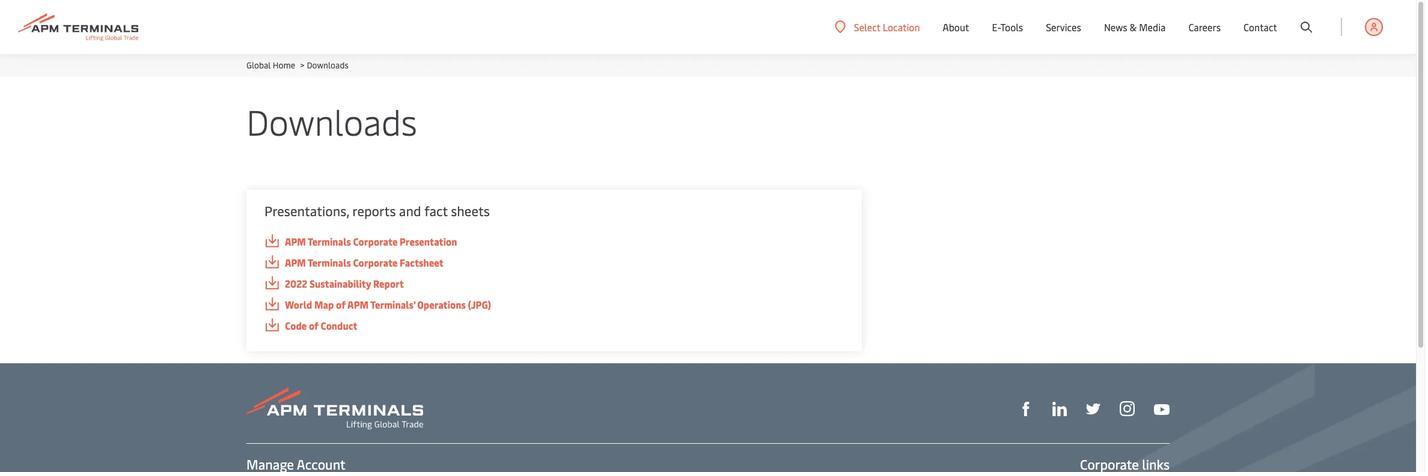 Task type: describe. For each thing, give the bounding box(es) containing it.
news & media
[[1105, 20, 1166, 34]]

linkedin__x28_alt_x29__3_ link
[[1053, 401, 1067, 417]]

apm for apm terminals corporate factsheet
[[285, 256, 306, 269]]

factsheet
[[400, 256, 444, 269]]

presentations,
[[265, 202, 349, 220]]

services
[[1046, 20, 1082, 34]]

1 vertical spatial downloads
[[247, 97, 417, 145]]

careers button
[[1189, 0, 1221, 54]]

conduct
[[321, 319, 358, 333]]

location
[[883, 20, 920, 33]]

apmt footer logo image
[[247, 388, 423, 430]]

0 vertical spatial of
[[336, 298, 346, 311]]

world map of apm terminals' operations (jpg)
[[285, 298, 491, 311]]

operations
[[417, 298, 466, 311]]

world
[[285, 298, 312, 311]]

home
[[273, 60, 295, 71]]

0 vertical spatial downloads
[[307, 60, 349, 71]]

corporate for presentation
[[353, 235, 398, 248]]

shape link
[[1019, 401, 1034, 417]]

terminals for apm terminals corporate presentation
[[308, 235, 351, 248]]

sustainability
[[310, 277, 371, 290]]

careers
[[1189, 20, 1221, 34]]

services button
[[1046, 0, 1082, 54]]

select location button
[[835, 20, 920, 33]]

global home link
[[247, 60, 295, 71]]

contact
[[1244, 20, 1278, 34]]

fact
[[425, 202, 448, 220]]

and
[[399, 202, 421, 220]]

code
[[285, 319, 307, 333]]

>
[[300, 60, 305, 71]]

code of conduct
[[285, 319, 358, 333]]

global home > downloads
[[247, 60, 349, 71]]

twitter image
[[1087, 402, 1101, 417]]

2022 sustainability report
[[285, 277, 404, 290]]

e-tools
[[992, 20, 1024, 34]]

select location
[[854, 20, 920, 33]]

linkedin image
[[1053, 402, 1067, 417]]

apm terminals corporate presentation
[[285, 235, 457, 248]]

youtube image
[[1155, 405, 1170, 415]]

global
[[247, 60, 271, 71]]



Task type: locate. For each thing, give the bounding box(es) containing it.
news
[[1105, 20, 1128, 34]]

apm down 2022 sustainability report
[[348, 298, 369, 311]]

corporate for factsheet
[[353, 256, 398, 269]]

downloads
[[307, 60, 349, 71], [247, 97, 417, 145]]

e-tools button
[[992, 0, 1024, 54]]

news & media button
[[1105, 0, 1166, 54]]

apm for apm terminals corporate presentation
[[285, 235, 306, 248]]

corporate
[[353, 235, 398, 248], [353, 256, 398, 269]]

sheets
[[451, 202, 490, 220]]

0 vertical spatial apm
[[285, 235, 306, 248]]

about button
[[943, 0, 970, 54]]

0 horizontal spatial of
[[309, 319, 319, 333]]

contact button
[[1244, 0, 1278, 54]]

&
[[1130, 20, 1137, 34]]

1 vertical spatial corporate
[[353, 256, 398, 269]]

2 vertical spatial apm
[[348, 298, 369, 311]]

e-
[[992, 20, 1001, 34]]

apm down "presentations,"
[[285, 235, 306, 248]]

apm terminals corporate factsheet link
[[265, 256, 844, 271]]

corporate up apm terminals corporate factsheet
[[353, 235, 398, 248]]

instagram link
[[1120, 401, 1135, 417]]

presentations, reports and fact sheets
[[265, 202, 490, 220]]

1 corporate from the top
[[353, 235, 398, 248]]

world map of apm terminals' operations (jpg) link
[[265, 298, 844, 313]]

0 vertical spatial corporate
[[353, 235, 398, 248]]

2 terminals from the top
[[308, 256, 351, 269]]

(jpg)
[[468, 298, 491, 311]]

terminals up sustainability
[[308, 256, 351, 269]]

terminals'
[[371, 298, 415, 311]]

0 vertical spatial terminals
[[308, 235, 351, 248]]

instagram image
[[1120, 402, 1135, 417]]

terminals for apm terminals corporate factsheet
[[308, 256, 351, 269]]

facebook image
[[1019, 402, 1034, 417]]

map
[[314, 298, 334, 311]]

1 vertical spatial apm
[[285, 256, 306, 269]]

apm terminals corporate presentation link
[[265, 235, 844, 250]]

of right map
[[336, 298, 346, 311]]

corporate down apm terminals corporate presentation
[[353, 256, 398, 269]]

fill 44 link
[[1087, 401, 1101, 417]]

2022
[[285, 277, 307, 290]]

1 vertical spatial of
[[309, 319, 319, 333]]

select
[[854, 20, 881, 33]]

apm
[[285, 235, 306, 248], [285, 256, 306, 269], [348, 298, 369, 311]]

about
[[943, 20, 970, 34]]

code of conduct link
[[265, 319, 844, 334]]

apm terminals corporate factsheet
[[285, 256, 444, 269]]

2022 sustainability report link
[[265, 277, 844, 292]]

you tube link
[[1155, 401, 1170, 416]]

1 terminals from the top
[[308, 235, 351, 248]]

apm up the 2022
[[285, 256, 306, 269]]

terminals down "presentations,"
[[308, 235, 351, 248]]

2 corporate from the top
[[353, 256, 398, 269]]

report
[[373, 277, 404, 290]]

terminals
[[308, 235, 351, 248], [308, 256, 351, 269]]

1 vertical spatial terminals
[[308, 256, 351, 269]]

presentation
[[400, 235, 457, 248]]

reports
[[353, 202, 396, 220]]

of right code
[[309, 319, 319, 333]]

of
[[336, 298, 346, 311], [309, 319, 319, 333]]

media
[[1140, 20, 1166, 34]]

1 horizontal spatial of
[[336, 298, 346, 311]]

tools
[[1001, 20, 1024, 34]]



Task type: vqa. For each thing, say whether or not it's contained in the screenshot.
for to the left
no



